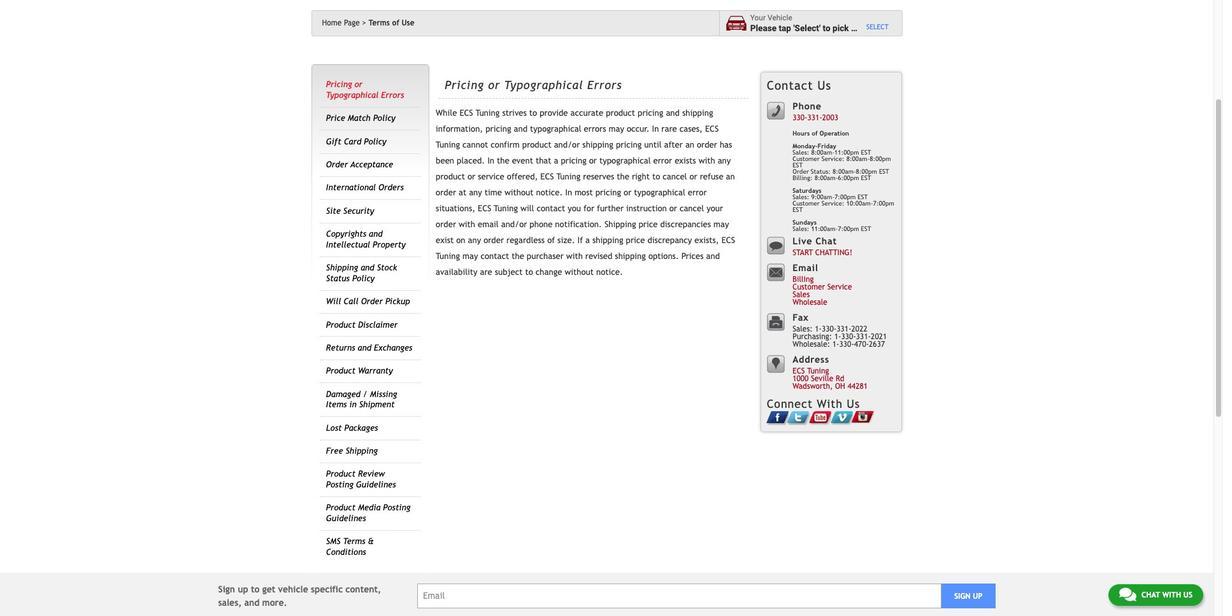 Task type: describe. For each thing, give the bounding box(es) containing it.
and inside the sign up to get vehicle specific content, sales, and more.
[[244, 598, 260, 608]]

customer inside email billing customer service sales wholesale
[[793, 283, 825, 292]]

tuning down time
[[494, 204, 518, 214]]

billing
[[793, 276, 814, 284]]

sign up to get vehicle specific content, sales, and more.
[[218, 585, 381, 608]]

ecs right cases,
[[705, 124, 719, 134]]

or up the reserves
[[589, 156, 597, 166]]

gift card policy link
[[326, 137, 387, 146]]

and down "exists,"
[[706, 252, 720, 261]]

further
[[597, 204, 624, 214]]

and down strives
[[514, 124, 528, 134]]

order acceptance link
[[326, 160, 393, 170]]

regardless
[[507, 236, 545, 245]]

11:00pm
[[835, 149, 859, 156]]

accurate
[[571, 108, 604, 118]]

0 horizontal spatial contact
[[481, 252, 509, 261]]

packages
[[344, 424, 378, 433]]

card
[[344, 137, 362, 146]]

0 vertical spatial price
[[639, 220, 658, 229]]

change
[[536, 268, 562, 277]]

will call order pickup link
[[326, 297, 410, 307]]

2003
[[823, 114, 839, 123]]

1 vertical spatial without
[[565, 268, 594, 277]]

policy for gift card policy
[[364, 137, 387, 146]]

0 horizontal spatial a
[[554, 156, 559, 166]]

1 vertical spatial 8:00pm
[[856, 168, 878, 175]]

errors
[[584, 124, 606, 134]]

or up confirm
[[488, 78, 500, 92]]

price match policy
[[326, 114, 396, 123]]

0 horizontal spatial in
[[488, 156, 495, 166]]

exchanges
[[374, 343, 413, 353]]

copyrights and intellectual property
[[326, 230, 406, 250]]

order down email
[[484, 236, 504, 245]]

provide
[[540, 108, 568, 118]]

stock
[[377, 263, 397, 273]]

to right the right
[[653, 172, 660, 182]]

sign for sign up to get vehicle specific content, sales, and more.
[[218, 585, 235, 595]]

with down if
[[566, 252, 583, 261]]

of for hours
[[812, 130, 818, 137]]

ecs right "exists,"
[[722, 236, 735, 245]]

330- up the wholesale:
[[822, 325, 837, 334]]

guidelines for media
[[326, 514, 366, 524]]

typographical inside pricing or typographical errors
[[326, 90, 379, 100]]

2 horizontal spatial the
[[617, 172, 630, 182]]

discrepancies
[[661, 220, 711, 229]]

guidelines for review
[[356, 481, 396, 490]]

0 vertical spatial typographical
[[530, 124, 582, 134]]

330- down 2022
[[840, 341, 855, 349]]

gift card policy
[[326, 137, 387, 146]]

330- inside the phone 330-331-2003
[[793, 114, 808, 123]]

for
[[584, 204, 595, 214]]

pricing inside pricing or typographical errors
[[326, 80, 352, 89]]

service
[[828, 283, 852, 292]]

8:00am- up 6:00pm
[[847, 155, 870, 162]]

chatting!
[[816, 249, 853, 258]]

your
[[707, 204, 723, 214]]

7:00pm down 6:00pm
[[835, 194, 856, 201]]

and up rare
[[666, 108, 680, 118]]

terms of use
[[369, 18, 415, 27]]

9:00am-
[[812, 194, 835, 201]]

disclaimer
[[358, 320, 398, 330]]

product review posting guidelines
[[326, 470, 396, 490]]

connect with us
[[767, 398, 860, 411]]

shipping inside "while ecs tuning strives to provide accurate product pricing and shipping information, pricing and typographical errors may occur. in rare cases, ecs tuning cannot confirm product and/or shipping pricing until after an order has been placed. in the event that a pricing or typographical error exists with any product or service offered, ecs tuning reserves the right to cancel or refuse an order at any time without notice. in most pricing or typographical error situations, ecs tuning will contact you for further instruction or cancel your order with email and/or phone notification. shipping price discrepancies may exist on any order regardless of size. if a shipping price discrepancy exists, ecs tuning may contact the purchaser with revised shipping options. prices and availability are subject to change without notice."
[[605, 220, 636, 229]]

cases,
[[680, 124, 703, 134]]

2637
[[869, 341, 885, 349]]

sign for sign up
[[955, 592, 971, 601]]

2 horizontal spatial may
[[714, 220, 729, 229]]

0 vertical spatial contact
[[537, 204, 565, 214]]

that
[[536, 156, 552, 166]]

pickup
[[386, 297, 410, 307]]

offered,
[[507, 172, 538, 182]]

seville
[[811, 375, 834, 384]]

shipping down the errors
[[583, 140, 614, 150]]

1 horizontal spatial order
[[361, 297, 383, 307]]

2021
[[871, 333, 887, 342]]

order left "at"
[[436, 188, 456, 198]]

phone
[[530, 220, 553, 229]]

monday-
[[793, 143, 818, 150]]

11:00am-
[[812, 226, 838, 233]]

0 vertical spatial and/or
[[554, 140, 580, 150]]

ecs down that at the top of page
[[541, 172, 554, 182]]

get
[[262, 585, 276, 595]]

1 horizontal spatial product
[[522, 140, 552, 150]]

page
[[344, 18, 360, 27]]

2 customer from the top
[[793, 200, 820, 207]]

sundays
[[793, 219, 817, 226]]

shipping up cases,
[[683, 108, 714, 118]]

wholesale
[[793, 298, 828, 307]]

until
[[644, 140, 662, 150]]

placed.
[[457, 156, 485, 166]]

address
[[793, 354, 830, 365]]

shipping up revised
[[593, 236, 624, 245]]

saturdays
[[793, 187, 822, 194]]

free shipping
[[326, 447, 378, 456]]

tuning left strives
[[476, 108, 500, 118]]

tuning up most
[[557, 172, 581, 182]]

with up refuse
[[699, 156, 716, 166]]

international orders link
[[326, 183, 404, 193]]

1 service: from the top
[[822, 155, 845, 162]]

2 vertical spatial any
[[468, 236, 481, 245]]

product disclaimer link
[[326, 320, 398, 330]]

errors inside pricing or typographical errors
[[381, 90, 404, 100]]

start chatting! link
[[793, 249, 853, 258]]

tuning up been
[[436, 140, 460, 150]]

operation
[[820, 130, 850, 137]]

chat with us
[[1142, 591, 1193, 600]]

0 horizontal spatial pricing or typographical errors
[[326, 80, 404, 100]]

7:00pm right 9:00am- at the right top of page
[[874, 200, 895, 207]]

instruction
[[626, 204, 667, 214]]

1 vertical spatial any
[[469, 188, 482, 198]]

330-331-2003 link
[[793, 114, 839, 123]]

friday
[[818, 143, 837, 150]]

wholesale link
[[793, 298, 828, 307]]

orders
[[379, 183, 404, 193]]

tap
[[779, 23, 792, 33]]

0 horizontal spatial and/or
[[501, 220, 527, 229]]

1- up the wholesale:
[[815, 325, 822, 334]]

vehicle inside the sign up to get vehicle specific content, sales, and more.
[[278, 585, 308, 595]]

or inside pricing or typographical errors
[[355, 80, 363, 89]]

tuning down exist
[[436, 252, 460, 261]]

to inside your vehicle please tap 'select' to pick a vehicle
[[823, 23, 831, 33]]

1 horizontal spatial pricing
[[445, 78, 484, 92]]

damaged / missing items in shipment link
[[326, 390, 397, 410]]

shipping and stock status policy
[[326, 263, 397, 283]]

live
[[793, 236, 813, 247]]

up for sign up
[[973, 592, 983, 601]]

time
[[485, 188, 502, 198]]

0 vertical spatial us
[[818, 78, 832, 92]]

please
[[751, 23, 777, 33]]

fax
[[793, 312, 809, 323]]

to left change
[[525, 268, 533, 277]]

2 vertical spatial product
[[436, 172, 465, 182]]

pricing up further
[[596, 188, 621, 198]]

rd
[[836, 375, 845, 384]]

ecs up email
[[478, 204, 492, 214]]

gift
[[326, 137, 341, 146]]

8:00am- up status: on the top right of the page
[[812, 149, 835, 156]]

us for chat
[[1184, 591, 1193, 600]]

if
[[578, 236, 583, 245]]

or up 'instruction'
[[624, 188, 632, 198]]

order up exist
[[436, 220, 456, 229]]

status
[[326, 274, 350, 283]]

damaged
[[326, 390, 361, 399]]

order left has
[[697, 140, 718, 150]]

0 vertical spatial terms
[[369, 18, 390, 27]]

intellectual
[[326, 240, 370, 250]]

at
[[459, 188, 467, 198]]

pick
[[833, 23, 849, 33]]

sms terms & conditions link
[[326, 537, 374, 558]]

2 vertical spatial a
[[586, 236, 590, 245]]

and down the product disclaimer link
[[358, 343, 372, 353]]

start
[[793, 249, 813, 258]]

0 horizontal spatial error
[[654, 156, 673, 166]]

posting for product review posting guidelines
[[326, 481, 354, 490]]

1 customer from the top
[[793, 155, 820, 162]]

0 vertical spatial any
[[718, 156, 731, 166]]

billing:
[[793, 175, 813, 182]]

ecs inside address ecs tuning 1000 seville rd wadsworth, oh 44281
[[793, 367, 805, 376]]

with up on
[[459, 220, 475, 229]]

pricing up the reserves
[[561, 156, 587, 166]]

site security link
[[326, 206, 374, 216]]

price match policy link
[[326, 114, 396, 123]]



Task type: locate. For each thing, give the bounding box(es) containing it.
0 horizontal spatial posting
[[326, 481, 354, 490]]

us down 44281
[[847, 398, 860, 411]]

0 horizontal spatial the
[[497, 156, 510, 166]]

terms inside sms terms & conditions
[[343, 537, 366, 547]]

0 horizontal spatial order
[[326, 160, 348, 170]]

Email email field
[[417, 585, 942, 609]]

exist
[[436, 236, 454, 245]]

lost packages
[[326, 424, 378, 433]]

0 horizontal spatial pricing
[[326, 80, 352, 89]]

1 vertical spatial and/or
[[501, 220, 527, 229]]

and inside copyrights and intellectual property
[[369, 230, 383, 239]]

policy
[[373, 114, 396, 123], [364, 137, 387, 146], [352, 274, 375, 283]]

2 vertical spatial us
[[1184, 591, 1193, 600]]

typographical up the right
[[600, 156, 651, 166]]

1 vertical spatial in
[[488, 156, 495, 166]]

vehicle
[[768, 13, 793, 22]]

lost packages link
[[326, 424, 378, 433]]

pricing up while
[[445, 78, 484, 92]]

exists,
[[695, 236, 719, 245]]

notice. down revised
[[597, 268, 623, 277]]

posting for product media posting guidelines
[[383, 504, 411, 513]]

and inside shipping and stock status policy
[[361, 263, 375, 273]]

1000
[[793, 375, 809, 384]]

errors up accurate
[[588, 78, 622, 92]]

2 vertical spatial the
[[512, 252, 524, 261]]

1 vertical spatial cancel
[[680, 204, 704, 214]]

3 product from the top
[[326, 470, 356, 480]]

0 vertical spatial cancel
[[663, 172, 687, 182]]

0 vertical spatial the
[[497, 156, 510, 166]]

product inside product review posting guidelines
[[326, 470, 356, 480]]

0 horizontal spatial may
[[463, 252, 478, 261]]

pricing or typographical errors up price match policy 'link'
[[326, 80, 404, 100]]

items
[[326, 400, 347, 410]]

1 vertical spatial an
[[726, 172, 735, 182]]

errors up price match policy
[[381, 90, 404, 100]]

chat with us link
[[1109, 585, 1204, 607]]

0 horizontal spatial without
[[505, 188, 534, 198]]

to left the pick
[[823, 23, 831, 33]]

ecs up information,
[[460, 108, 473, 118]]

chat inside live chat start chatting!
[[816, 236, 837, 247]]

typographical up the provide
[[504, 78, 584, 92]]

1 horizontal spatial may
[[609, 124, 625, 134]]

1 horizontal spatial and/or
[[554, 140, 580, 150]]

0 vertical spatial in
[[652, 124, 659, 134]]

product inside product media posting guidelines
[[326, 504, 356, 513]]

purchaser
[[527, 252, 564, 261]]

product left media
[[326, 504, 356, 513]]

up inside "button"
[[973, 592, 983, 601]]

1 vertical spatial vehicle
[[278, 585, 308, 595]]

order left status: on the top right of the page
[[793, 168, 809, 175]]

pricing up "occur."
[[638, 108, 664, 118]]

6:00pm
[[838, 175, 859, 182]]

1 horizontal spatial contact
[[537, 204, 565, 214]]

guidelines inside product review posting guidelines
[[356, 481, 396, 490]]

returns
[[326, 343, 355, 353]]

of left size.
[[548, 236, 555, 245]]

2 vertical spatial may
[[463, 252, 478, 261]]

us right the comments icon
[[1184, 591, 1193, 600]]

0 vertical spatial customer
[[793, 155, 820, 162]]

7:00pm down 10:00am-
[[838, 226, 859, 233]]

with right the comments icon
[[1163, 591, 1182, 600]]

home page link
[[322, 18, 366, 27]]

product media posting guidelines link
[[326, 504, 411, 524]]

0 horizontal spatial errors
[[381, 90, 404, 100]]

1 vertical spatial error
[[688, 188, 707, 198]]

or up discrepancies
[[670, 204, 677, 214]]

2 horizontal spatial product
[[606, 108, 635, 118]]

posting right media
[[383, 504, 411, 513]]

up for sign up to get vehicle specific content, sales, and more.
[[238, 585, 248, 595]]

order down gift
[[326, 160, 348, 170]]

sign inside "button"
[[955, 592, 971, 601]]

refuse
[[700, 172, 724, 182]]

1- right the wholesale:
[[833, 341, 840, 349]]

cannot
[[463, 140, 488, 150]]

product down free
[[326, 470, 356, 480]]

4 sales: from the top
[[793, 325, 813, 334]]

notice. down offered,
[[536, 188, 563, 198]]

fax sales: 1-330-331-2022 purchasing: 1-330-331-2021 wholesale: 1-330-470-2637
[[793, 312, 887, 349]]

product review posting guidelines link
[[326, 470, 396, 490]]

lost
[[326, 424, 342, 433]]

pricing or typographical errors up strives
[[445, 78, 622, 92]]

media
[[358, 504, 381, 513]]

0 vertical spatial guidelines
[[356, 481, 396, 490]]

ecs
[[460, 108, 473, 118], [705, 124, 719, 134], [541, 172, 554, 182], [478, 204, 492, 214], [722, 236, 735, 245], [793, 367, 805, 376]]

1 vertical spatial of
[[812, 130, 818, 137]]

4 product from the top
[[326, 504, 356, 513]]

a right the pick
[[851, 23, 856, 33]]

address ecs tuning 1000 seville rd wadsworth, oh 44281
[[793, 354, 868, 392]]

1 vertical spatial price
[[626, 236, 645, 245]]

policy up will call order pickup link
[[352, 274, 375, 283]]

8:00pm right 11:00pm
[[870, 155, 891, 162]]

8:00am- down 11:00pm
[[833, 168, 856, 175]]

or down exists
[[690, 172, 698, 182]]

while
[[436, 108, 457, 118]]

a inside your vehicle please tap 'select' to pick a vehicle
[[851, 23, 856, 33]]

will
[[326, 297, 341, 307]]

3 sales: from the top
[[793, 226, 810, 233]]

terms right page
[[369, 18, 390, 27]]

warranty
[[358, 367, 393, 376]]

or
[[488, 78, 500, 92], [355, 80, 363, 89], [589, 156, 597, 166], [468, 172, 476, 182], [690, 172, 698, 182], [624, 188, 632, 198], [670, 204, 677, 214]]

1 horizontal spatial typographical
[[504, 78, 584, 92]]

0 vertical spatial error
[[654, 156, 673, 166]]

occur.
[[627, 124, 650, 134]]

1 horizontal spatial us
[[847, 398, 860, 411]]

chat inside the "chat with us" link
[[1142, 591, 1161, 600]]

2 horizontal spatial of
[[812, 130, 818, 137]]

sales: inside fax sales: 1-330-331-2022 purchasing: 1-330-331-2021 wholesale: 1-330-470-2637
[[793, 325, 813, 334]]

cancel down exists
[[663, 172, 687, 182]]

1 horizontal spatial posting
[[383, 504, 411, 513]]

order right call on the top of page
[[361, 297, 383, 307]]

posting inside product media posting guidelines
[[383, 504, 411, 513]]

0 vertical spatial policy
[[373, 114, 396, 123]]

product warranty link
[[326, 367, 393, 376]]

and up "property"
[[369, 230, 383, 239]]

1 product from the top
[[326, 320, 356, 330]]

of right hours
[[812, 130, 818, 137]]

sales: down hours
[[793, 149, 810, 156]]

0 horizontal spatial sign
[[218, 585, 235, 595]]

on
[[456, 236, 466, 245]]

discrepancy
[[648, 236, 692, 245]]

2 horizontal spatial in
[[652, 124, 659, 134]]

2 vertical spatial of
[[548, 236, 555, 245]]

tuning down "address"
[[808, 367, 830, 376]]

sign inside the sign up to get vehicle specific content, sales, and more.
[[218, 585, 235, 595]]

an down cases,
[[686, 140, 695, 150]]

match
[[348, 114, 371, 123]]

2 vertical spatial shipping
[[346, 447, 378, 456]]

in
[[652, 124, 659, 134], [488, 156, 495, 166], [565, 188, 572, 198]]

8:00am- up 9:00am- at the right top of page
[[815, 175, 838, 182]]

typographical
[[504, 78, 584, 92], [326, 90, 379, 100]]

us for connect
[[847, 398, 860, 411]]

1 horizontal spatial pricing or typographical errors
[[445, 78, 622, 92]]

1 horizontal spatial sign
[[955, 592, 971, 601]]

1 horizontal spatial the
[[512, 252, 524, 261]]

1 horizontal spatial errors
[[588, 78, 622, 92]]

live chat start chatting!
[[793, 236, 853, 258]]

terms
[[369, 18, 390, 27], [343, 537, 366, 547]]

1 horizontal spatial in
[[565, 188, 572, 198]]

up
[[238, 585, 248, 595], [973, 592, 983, 601]]

1 horizontal spatial 331-
[[837, 325, 852, 334]]

guidelines down media
[[326, 514, 366, 524]]

policy inside shipping and stock status policy
[[352, 274, 375, 283]]

typographical down the provide
[[530, 124, 582, 134]]

330- left 2637
[[842, 333, 856, 342]]

2022
[[852, 325, 868, 334]]

posting
[[326, 481, 354, 490], [383, 504, 411, 513]]

0 vertical spatial may
[[609, 124, 625, 134]]

2 sales: from the top
[[793, 194, 810, 201]]

product up "occur."
[[606, 108, 635, 118]]

and left stock
[[361, 263, 375, 273]]

may down the your
[[714, 220, 729, 229]]

/
[[363, 390, 368, 399]]

free
[[326, 447, 343, 456]]

to inside the sign up to get vehicle specific content, sales, and more.
[[251, 585, 260, 595]]

damaged / missing items in shipment
[[326, 390, 397, 410]]

notification.
[[555, 220, 602, 229]]

and right sales,
[[244, 598, 260, 608]]

0 horizontal spatial notice.
[[536, 188, 563, 198]]

product
[[606, 108, 635, 118], [522, 140, 552, 150], [436, 172, 465, 182]]

after
[[664, 140, 683, 150]]

2 horizontal spatial a
[[851, 23, 856, 33]]

2 vertical spatial in
[[565, 188, 572, 198]]

shipping inside shipping and stock status policy
[[326, 263, 358, 273]]

0 vertical spatial an
[[686, 140, 695, 150]]

0 vertical spatial product
[[606, 108, 635, 118]]

shipping down packages on the left bottom of the page
[[346, 447, 378, 456]]

0 vertical spatial of
[[392, 18, 399, 27]]

vehicle up more.
[[278, 585, 308, 595]]

size.
[[558, 236, 575, 245]]

contact up are at left top
[[481, 252, 509, 261]]

ecs down "address"
[[793, 367, 805, 376]]

331- inside the phone 330-331-2003
[[808, 114, 823, 123]]

order inside hours of operation monday-friday sales: 8:00am-11:00pm est customer service: 8:00am-8:00pm est order status: 8:00am-8:00pm est billing: 8:00am-6:00pm est saturdays sales: 9:00am-7:00pm est customer service: 10:00am-7:00pm est sundays sales: 11:00am-7:00pm est
[[793, 168, 809, 175]]

connect
[[767, 398, 813, 411]]

0 horizontal spatial terms
[[343, 537, 366, 547]]

1 horizontal spatial error
[[688, 188, 707, 198]]

pricing down "occur."
[[616, 140, 642, 150]]

wadsworth,
[[793, 383, 833, 392]]

2 horizontal spatial us
[[1184, 591, 1193, 600]]

1 vertical spatial notice.
[[597, 268, 623, 277]]

typographical up "match"
[[326, 90, 379, 100]]

phone 330-331-2003
[[793, 101, 839, 123]]

0 vertical spatial a
[[851, 23, 856, 33]]

may right the errors
[[609, 124, 625, 134]]

vehicle inside your vehicle please tap 'select' to pick a vehicle
[[858, 23, 886, 33]]

1 horizontal spatial notice.
[[597, 268, 623, 277]]

1 horizontal spatial of
[[548, 236, 555, 245]]

up inside the sign up to get vehicle specific content, sales, and more.
[[238, 585, 248, 595]]

site
[[326, 206, 341, 216]]

any right "at"
[[469, 188, 482, 198]]

1 vertical spatial policy
[[364, 137, 387, 146]]

of inside "while ecs tuning strives to provide accurate product pricing and shipping information, pricing and typographical errors may occur. in rare cases, ecs tuning cannot confirm product and/or shipping pricing until after an order has been placed. in the event that a pricing or typographical error exists with any product or service offered, ecs tuning reserves the right to cancel or refuse an order at any time without notice. in most pricing or typographical error situations, ecs tuning will contact you for further instruction or cancel your order with email and/or phone notification. shipping price discrepancies may exist on any order regardless of size. if a shipping price discrepancy exists, ecs tuning may contact the purchaser with revised shipping options. prices and availability are subject to change without notice."
[[548, 236, 555, 245]]

tuning inside address ecs tuning 1000 seville rd wadsworth, oh 44281
[[808, 367, 830, 376]]

product disclaimer
[[326, 320, 398, 330]]

hours of operation monday-friday sales: 8:00am-11:00pm est customer service: 8:00am-8:00pm est order status: 8:00am-8:00pm est billing: 8:00am-6:00pm est saturdays sales: 9:00am-7:00pm est customer service: 10:00am-7:00pm est sundays sales: 11:00am-7:00pm est
[[793, 130, 895, 233]]

hours
[[793, 130, 810, 137]]

1 vertical spatial posting
[[383, 504, 411, 513]]

the down regardless
[[512, 252, 524, 261]]

to
[[823, 23, 831, 33], [530, 108, 537, 118], [653, 172, 660, 182], [525, 268, 533, 277], [251, 585, 260, 595]]

2 vertical spatial policy
[[352, 274, 375, 283]]

product for product review posting guidelines
[[326, 470, 356, 480]]

free shipping link
[[326, 447, 378, 456]]

revised
[[586, 252, 613, 261]]

0 vertical spatial service:
[[822, 155, 845, 162]]

contact
[[767, 78, 814, 92]]

confirm
[[491, 140, 520, 150]]

1 vertical spatial product
[[522, 140, 552, 150]]

of inside hours of operation monday-friday sales: 8:00am-11:00pm est customer service: 8:00am-8:00pm est order status: 8:00am-8:00pm est billing: 8:00am-6:00pm est saturdays sales: 9:00am-7:00pm est customer service: 10:00am-7:00pm est sundays sales: 11:00am-7:00pm est
[[812, 130, 818, 137]]

of left the use on the top
[[392, 18, 399, 27]]

product for product warranty
[[326, 367, 356, 376]]

2 horizontal spatial 331-
[[856, 333, 871, 342]]

policy right card
[[364, 137, 387, 146]]

most
[[575, 188, 593, 198]]

1 horizontal spatial terms
[[369, 18, 390, 27]]

2 service: from the top
[[822, 200, 845, 207]]

1 vertical spatial us
[[847, 398, 860, 411]]

3 customer from the top
[[793, 283, 825, 292]]

sms
[[326, 537, 341, 547]]

any down has
[[718, 156, 731, 166]]

terms up conditions
[[343, 537, 366, 547]]

guidelines down review
[[356, 481, 396, 490]]

1- left 2022
[[835, 333, 842, 342]]

to right strives
[[530, 108, 537, 118]]

product for product disclaimer
[[326, 320, 356, 330]]

an right refuse
[[726, 172, 735, 182]]

shipping right revised
[[615, 252, 646, 261]]

of for terms
[[392, 18, 399, 27]]

sales: up live
[[793, 226, 810, 233]]

1 vertical spatial service:
[[822, 200, 845, 207]]

returns and exchanges link
[[326, 343, 413, 353]]

us up phone
[[818, 78, 832, 92]]

1 vertical spatial terms
[[343, 537, 366, 547]]

chat right the comments icon
[[1142, 591, 1161, 600]]

0 vertical spatial 8:00pm
[[870, 155, 891, 162]]

product for product media posting guidelines
[[326, 504, 356, 513]]

service: left 10:00am-
[[822, 200, 845, 207]]

0 horizontal spatial product
[[436, 172, 465, 182]]

1 vertical spatial typographical
[[600, 156, 651, 166]]

2 product from the top
[[326, 367, 356, 376]]

sales,
[[218, 598, 242, 608]]

1 vertical spatial may
[[714, 220, 729, 229]]

in left rare
[[652, 124, 659, 134]]

product down been
[[436, 172, 465, 182]]

to left get
[[251, 585, 260, 595]]

status:
[[811, 168, 831, 175]]

the left the right
[[617, 172, 630, 182]]

1 vertical spatial customer
[[793, 200, 820, 207]]

options.
[[649, 252, 679, 261]]

may
[[609, 124, 625, 134], [714, 220, 729, 229], [463, 252, 478, 261]]

comments image
[[1120, 588, 1137, 603]]

the down confirm
[[497, 156, 510, 166]]

acceptance
[[350, 160, 393, 170]]

review
[[358, 470, 385, 480]]

information,
[[436, 124, 483, 134]]

0 vertical spatial chat
[[816, 236, 837, 247]]

policy for price match policy
[[373, 114, 396, 123]]

1 horizontal spatial up
[[973, 592, 983, 601]]

1 horizontal spatial vehicle
[[858, 23, 886, 33]]

use
[[402, 18, 415, 27]]

missing
[[370, 390, 397, 399]]

the
[[497, 156, 510, 166], [617, 172, 630, 182], [512, 252, 524, 261]]

international orders
[[326, 183, 404, 193]]

customer service link
[[793, 283, 852, 292]]

2 horizontal spatial order
[[793, 168, 809, 175]]

0 vertical spatial notice.
[[536, 188, 563, 198]]

1 horizontal spatial a
[[586, 236, 590, 245]]

1 horizontal spatial an
[[726, 172, 735, 182]]

0 vertical spatial without
[[505, 188, 534, 198]]

error down until
[[654, 156, 673, 166]]

0 vertical spatial posting
[[326, 481, 354, 490]]

'select'
[[794, 23, 821, 33]]

any
[[718, 156, 731, 166], [469, 188, 482, 198], [468, 236, 481, 245]]

sales: down billing:
[[793, 194, 810, 201]]

pricing up confirm
[[486, 124, 512, 134]]

or down the placed.
[[468, 172, 476, 182]]

1 sales: from the top
[[793, 149, 810, 156]]

posting inside product review posting guidelines
[[326, 481, 354, 490]]

guidelines inside product media posting guidelines
[[326, 514, 366, 524]]

2 vertical spatial typographical
[[634, 188, 686, 198]]

1 vertical spatial the
[[617, 172, 630, 182]]

error down refuse
[[688, 188, 707, 198]]

chat down 11:00am-
[[816, 236, 837, 247]]

service: down friday
[[822, 155, 845, 162]]

right
[[632, 172, 650, 182]]

in
[[350, 400, 357, 410]]

more.
[[262, 598, 287, 608]]



Task type: vqa. For each thing, say whether or not it's contained in the screenshot.
Chat
yes



